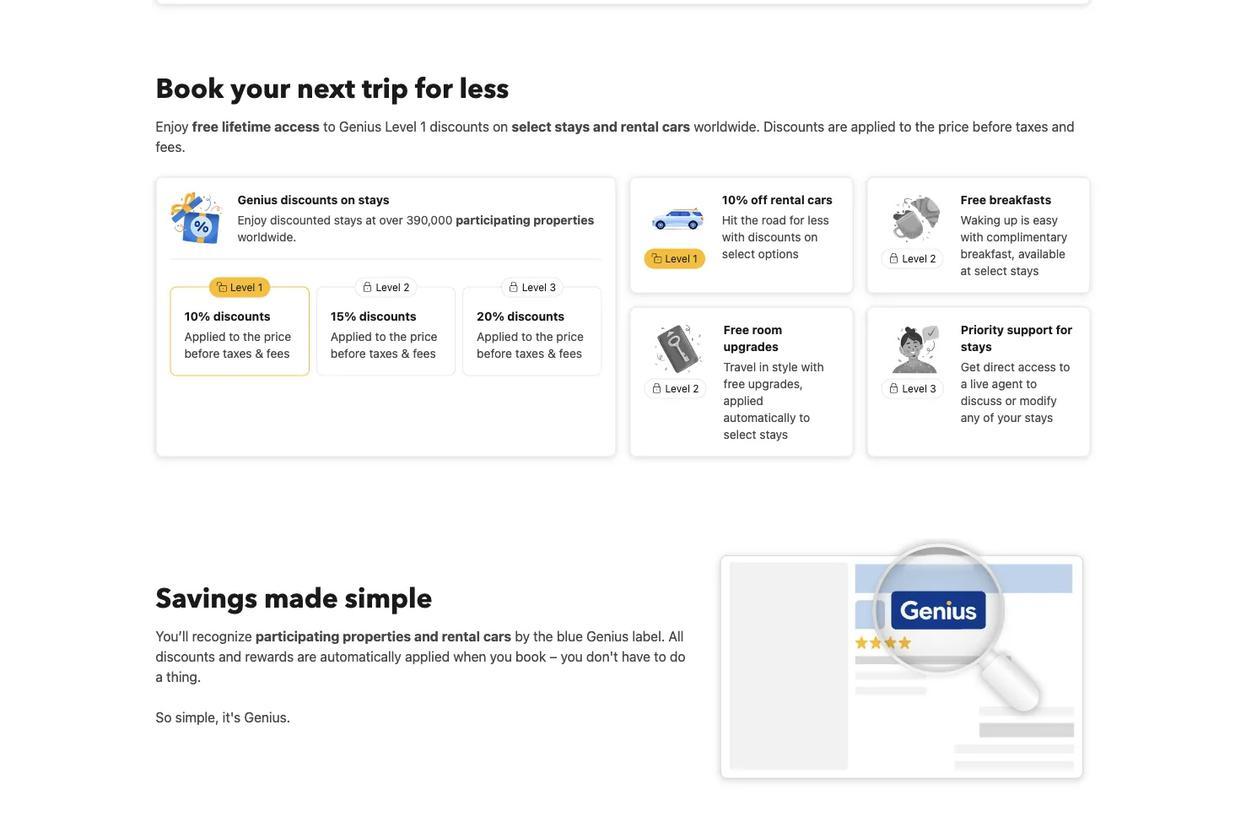 Task type: describe. For each thing, give the bounding box(es) containing it.
the inside "by the blue genius label. all discounts and rewards are automatically applied when you book – you don't have to do a thing."
[[534, 628, 553, 644]]

priority support for stays get direct access to a live agent to discuss or modify any of your stays
[[961, 322, 1073, 424]]

genius inside genius discounts on stays enjoy discounted stays at over 390,000 participating properties worldwide.
[[238, 192, 278, 206]]

0 vertical spatial 3
[[550, 281, 556, 293]]

less inside '10% off rental cars hit the road for less with discounts on select options'
[[808, 213, 830, 227]]

by the blue genius label. all discounts and rewards are automatically applied when you book – you don't have to do a thing.
[[156, 628, 686, 685]]

2 for free breakfasts waking up is easy with complimentary breakfast, available at select stays
[[930, 253, 937, 265]]

or
[[1006, 393, 1017, 407]]

before for 15% discounts applied to the price before taxes & fees
[[331, 346, 366, 360]]

genius.
[[244, 709, 290, 725]]

1 vertical spatial level 1
[[230, 281, 263, 293]]

level 2 for free breakfasts waking up is easy with complimentary breakfast, available at select stays
[[903, 253, 937, 265]]

applied inside free room upgrades travel in style with free upgrades, applied automatically to select stays
[[724, 393, 764, 407]]

level down 10% off rental cars image
[[666, 253, 690, 265]]

before inside 'worldwide. discounts are applied to the price before taxes and fees.'
[[973, 118, 1013, 134]]

so simple, it's genius.
[[156, 709, 290, 725]]

live
[[971, 376, 989, 390]]

10% off rental cars image
[[651, 191, 705, 245]]

free breakfasts waking up is easy with complimentary breakfast, available at select stays
[[961, 192, 1068, 277]]

1 horizontal spatial genius
[[339, 118, 382, 134]]

waking
[[961, 213, 1001, 227]]

0 horizontal spatial 1
[[258, 281, 263, 293]]

agent
[[992, 376, 1023, 390]]

genius inside "by the blue genius label. all discounts and rewards are automatically applied when you book – you don't have to do a thing."
[[587, 628, 629, 644]]

do
[[670, 649, 686, 665]]

1 horizontal spatial level 3
[[903, 383, 937, 395]]

2 for free room upgrades travel in style with free upgrades, applied automatically to select stays
[[693, 383, 699, 395]]

to inside 10% discounts applied to the price before taxes & fees
[[229, 329, 240, 343]]

2 horizontal spatial 1
[[693, 253, 698, 265]]

lifetime
[[222, 118, 271, 134]]

genius discounts on stays enjoy discounted stays at over 390,000 participating properties worldwide.
[[238, 192, 594, 243]]

0 horizontal spatial your
[[231, 70, 290, 107]]

thing.
[[166, 669, 201, 685]]

discuss
[[961, 393, 1002, 407]]

up
[[1004, 213, 1018, 227]]

stays inside free room upgrades travel in style with free upgrades, applied automatically to select stays
[[760, 427, 788, 441]]

discounts inside 15% discounts applied to the price before taxes & fees
[[359, 309, 417, 323]]

when
[[454, 649, 486, 665]]

label.
[[633, 628, 665, 644]]

on inside genius discounts on stays enjoy discounted stays at over 390,000 participating properties worldwide.
[[341, 192, 355, 206]]

0 vertical spatial enjoy
[[156, 118, 189, 134]]

free inside free room upgrades travel in style with free upgrades, applied automatically to select stays
[[724, 376, 745, 390]]

simple,
[[175, 709, 219, 725]]

hit
[[722, 213, 738, 227]]

breakfast,
[[961, 246, 1016, 260]]

direct
[[984, 359, 1015, 373]]

all
[[669, 628, 684, 644]]

modify
[[1020, 393, 1057, 407]]

for inside "priority support for stays get direct access to a live agent to discuss or modify any of your stays"
[[1056, 322, 1073, 336]]

0 vertical spatial rental
[[621, 118, 659, 134]]

0 horizontal spatial less
[[460, 70, 509, 107]]

book
[[156, 70, 224, 107]]

0 horizontal spatial level 3
[[522, 281, 556, 293]]

worldwide. inside 'worldwide. discounts are applied to the price before taxes and fees.'
[[694, 118, 760, 134]]

and inside "by the blue genius label. all discounts and rewards are automatically applied when you book – you don't have to do a thing."
[[219, 649, 242, 665]]

to inside free room upgrades travel in style with free upgrades, applied automatically to select stays
[[799, 410, 810, 424]]

have
[[622, 649, 651, 665]]

with inside '10% off rental cars hit the road for less with discounts on select options'
[[722, 229, 745, 243]]

15% discounts applied to the price before taxes & fees
[[331, 309, 438, 360]]

get
[[961, 359, 981, 373]]

automatically for are
[[320, 649, 402, 665]]

discounts inside 20% discounts applied to the price before taxes & fees
[[507, 309, 565, 323]]

in
[[760, 359, 769, 373]]

enjoy inside genius discounts on stays enjoy discounted stays at over 390,000 participating properties worldwide.
[[238, 213, 267, 227]]

priority
[[961, 322, 1004, 336]]

next
[[297, 70, 355, 107]]

10% for 10% off rental cars hit the road for less with discounts on select options
[[722, 192, 748, 206]]

15%
[[331, 309, 356, 323]]

select inside free room upgrades travel in style with free upgrades, applied automatically to select stays
[[724, 427, 757, 441]]

of
[[984, 410, 995, 424]]

free room upgrades travel in style with free upgrades, applied automatically to select stays
[[724, 322, 824, 441]]

–
[[550, 649, 557, 665]]

discounts inside "by the blue genius label. all discounts and rewards are automatically applied when you book – you don't have to do a thing."
[[156, 649, 215, 665]]

complimentary
[[987, 229, 1068, 243]]

& for 20% discounts
[[548, 346, 556, 360]]

taxes for 15% discounts applied to the price before taxes & fees
[[369, 346, 398, 360]]

0 horizontal spatial access
[[274, 118, 320, 134]]

discounts inside genius discounts on stays enjoy discounted stays at over 390,000 participating properties worldwide.
[[281, 192, 338, 206]]

applied for 15%
[[331, 329, 372, 343]]

fees.
[[156, 138, 186, 154]]

1 horizontal spatial 1
[[420, 118, 426, 134]]

0 horizontal spatial 2
[[404, 281, 410, 293]]

rewards
[[245, 649, 294, 665]]

book your next trip for less image
[[170, 191, 224, 245]]

a inside "priority support for stays get direct access to a live agent to discuss or modify any of your stays"
[[961, 376, 968, 390]]

applied inside 'worldwide. discounts are applied to the price before taxes and fees.'
[[851, 118, 896, 134]]

taxes for 10% discounts applied to the price before taxes & fees
[[223, 346, 252, 360]]

1 horizontal spatial on
[[493, 118, 508, 134]]

easy
[[1033, 213, 1059, 227]]

10% discounts applied to the price before taxes & fees
[[184, 309, 291, 360]]

0 horizontal spatial for
[[415, 70, 453, 107]]

before for 20% discounts applied to the price before taxes & fees
[[477, 346, 512, 360]]

travel
[[724, 359, 756, 373]]

1 vertical spatial participating
[[256, 628, 340, 644]]

1 vertical spatial 3
[[930, 383, 937, 395]]

recognize
[[192, 628, 252, 644]]

before for 10% discounts applied to the price before taxes & fees
[[184, 346, 220, 360]]

worldwide. discounts are applied to the price before taxes and fees.
[[156, 118, 1075, 154]]

are inside 'worldwide. discounts are applied to the price before taxes and fees.'
[[828, 118, 848, 134]]

for inside '10% off rental cars hit the road for less with discounts on select options'
[[790, 213, 805, 227]]

0 vertical spatial cars
[[662, 118, 691, 134]]

level up 15% discounts applied to the price before taxes & fees
[[376, 281, 401, 293]]

and inside 'worldwide. discounts are applied to the price before taxes and fees.'
[[1052, 118, 1075, 134]]

discounts inside 10% discounts applied to the price before taxes & fees
[[213, 309, 271, 323]]

savings made simple
[[156, 581, 433, 617]]

to inside 'worldwide. discounts are applied to the price before taxes and fees.'
[[900, 118, 912, 134]]

price for 15% discounts applied to the price before taxes & fees
[[410, 329, 438, 343]]

with for free breakfasts waking up is easy with complimentary breakfast, available at select stays
[[961, 229, 984, 243]]

20% discounts applied to the price before taxes & fees
[[477, 309, 584, 360]]

simple
[[345, 581, 433, 617]]

savings made simple image
[[713, 538, 1091, 788]]

fees for 10% discounts applied to the price before taxes & fees
[[267, 346, 290, 360]]

it's
[[223, 709, 241, 725]]

0 horizontal spatial properties
[[343, 628, 411, 644]]

made
[[264, 581, 338, 617]]

level down priority support for stays image
[[903, 383, 928, 395]]

you'll recognize participating properties and rental cars
[[156, 628, 512, 644]]

support
[[1007, 322, 1053, 336]]

options
[[759, 246, 799, 260]]

fees for 15% discounts applied to the price before taxes & fees
[[413, 346, 436, 360]]

participating inside genius discounts on stays enjoy discounted stays at over 390,000 participating properties worldwide.
[[456, 213, 531, 227]]



Task type: locate. For each thing, give the bounding box(es) containing it.
0 horizontal spatial worldwide.
[[238, 229, 297, 243]]

genius down trip
[[339, 118, 382, 134]]

participating
[[456, 213, 531, 227], [256, 628, 340, 644]]

free inside free room upgrades travel in style with free upgrades, applied automatically to select stays
[[724, 322, 750, 336]]

1 applied from the left
[[184, 329, 226, 343]]

free breakfasts image
[[889, 191, 943, 245]]

0 vertical spatial worldwide.
[[694, 118, 760, 134]]

taxes inside 10% discounts applied to the price before taxes & fees
[[223, 346, 252, 360]]

are
[[828, 118, 848, 134], [297, 649, 317, 665]]

2 vertical spatial rental
[[442, 628, 480, 644]]

free down travel
[[724, 376, 745, 390]]

2 vertical spatial 1
[[258, 281, 263, 293]]

access
[[274, 118, 320, 134], [1019, 359, 1057, 373]]

on
[[493, 118, 508, 134], [341, 192, 355, 206], [805, 229, 818, 243]]

0 vertical spatial access
[[274, 118, 320, 134]]

level 1
[[666, 253, 698, 265], [230, 281, 263, 293]]

stays
[[555, 118, 590, 134], [358, 192, 390, 206], [334, 213, 363, 227], [1011, 263, 1039, 277], [961, 339, 992, 353], [1025, 410, 1054, 424], [760, 427, 788, 441]]

0 horizontal spatial 3
[[550, 281, 556, 293]]

the
[[915, 118, 935, 134], [741, 213, 759, 227], [243, 329, 261, 343], [389, 329, 407, 343], [536, 329, 553, 343], [534, 628, 553, 644]]

your inside "priority support for stays get direct access to a live agent to discuss or modify any of your stays"
[[998, 410, 1022, 424]]

2 vertical spatial 2
[[693, 383, 699, 395]]

at inside genius discounts on stays enjoy discounted stays at over 390,000 participating properties worldwide.
[[366, 213, 376, 227]]

price for 20% discounts applied to the price before taxes & fees
[[557, 329, 584, 343]]

room
[[752, 322, 783, 336]]

0 horizontal spatial cars
[[483, 628, 512, 644]]

genius
[[339, 118, 382, 134], [238, 192, 278, 206], [587, 628, 629, 644]]

2 & from the left
[[401, 346, 410, 360]]

you'll
[[156, 628, 189, 644]]

the inside '10% off rental cars hit the road for less with discounts on select options'
[[741, 213, 759, 227]]

off
[[751, 192, 768, 206]]

0 vertical spatial are
[[828, 118, 848, 134]]

fees
[[267, 346, 290, 360], [413, 346, 436, 360], [559, 346, 582, 360]]

taxes inside 20% discounts applied to the price before taxes & fees
[[516, 346, 545, 360]]

3 down priority support for stays image
[[930, 383, 937, 395]]

0 horizontal spatial free
[[192, 118, 219, 134]]

1 horizontal spatial for
[[790, 213, 805, 227]]

at inside free breakfasts waking up is easy with complimentary breakfast, available at select stays
[[961, 263, 972, 277]]

2 you from the left
[[561, 649, 583, 665]]

access down next
[[274, 118, 320, 134]]

1 horizontal spatial applied
[[724, 393, 764, 407]]

1 horizontal spatial automatically
[[724, 410, 796, 424]]

access up the modify
[[1019, 359, 1057, 373]]

0 vertical spatial automatically
[[724, 410, 796, 424]]

with inside free breakfasts waking up is easy with complimentary breakfast, available at select stays
[[961, 229, 984, 243]]

2 applied from the left
[[331, 329, 372, 343]]

any
[[961, 410, 980, 424]]

& for 15% discounts
[[401, 346, 410, 360]]

10% inside 10% discounts applied to the price before taxes & fees
[[184, 309, 210, 323]]

for
[[415, 70, 453, 107], [790, 213, 805, 227], [1056, 322, 1073, 336]]

price inside 'worldwide. discounts are applied to the price before taxes and fees.'
[[939, 118, 969, 134]]

20%
[[477, 309, 505, 323]]

and
[[593, 118, 618, 134], [1052, 118, 1075, 134], [414, 628, 439, 644], [219, 649, 242, 665]]

1 horizontal spatial participating
[[456, 213, 531, 227]]

before inside 10% discounts applied to the price before taxes & fees
[[184, 346, 220, 360]]

are inside "by the blue genius label. all discounts and rewards are automatically applied when you book – you don't have to do a thing."
[[297, 649, 317, 665]]

0 vertical spatial a
[[961, 376, 968, 390]]

level 2 down free room upgrades image
[[666, 383, 699, 395]]

0 horizontal spatial enjoy
[[156, 118, 189, 134]]

discounted
[[270, 213, 331, 227]]

free
[[961, 192, 987, 206], [724, 322, 750, 336]]

are down you'll recognize participating properties and rental cars
[[297, 649, 317, 665]]

you right –
[[561, 649, 583, 665]]

before inside 20% discounts applied to the price before taxes & fees
[[477, 346, 512, 360]]

fees inside 15% discounts applied to the price before taxes & fees
[[413, 346, 436, 360]]

don't
[[587, 649, 618, 665]]

your
[[231, 70, 290, 107], [998, 410, 1022, 424]]

so
[[156, 709, 172, 725]]

select
[[512, 118, 552, 134], [722, 246, 755, 260], [975, 263, 1008, 277], [724, 427, 757, 441]]

0 vertical spatial applied
[[851, 118, 896, 134]]

10%
[[722, 192, 748, 206], [184, 309, 210, 323]]

& inside 10% discounts applied to the price before taxes & fees
[[255, 346, 263, 360]]

& inside 20% discounts applied to the price before taxes & fees
[[548, 346, 556, 360]]

2 horizontal spatial with
[[961, 229, 984, 243]]

level 2 up 15% discounts applied to the price before taxes & fees
[[376, 281, 410, 293]]

price inside 20% discounts applied to the price before taxes & fees
[[557, 329, 584, 343]]

a inside "by the blue genius label. all discounts and rewards are automatically applied when you book – you don't have to do a thing."
[[156, 669, 163, 685]]

1 horizontal spatial your
[[998, 410, 1022, 424]]

2 vertical spatial on
[[805, 229, 818, 243]]

1 vertical spatial automatically
[[320, 649, 402, 665]]

fees for 20% discounts applied to the price before taxes & fees
[[559, 346, 582, 360]]

applied inside "by the blue genius label. all discounts and rewards are automatically applied when you book – you don't have to do a thing."
[[405, 649, 450, 665]]

with down waking
[[961, 229, 984, 243]]

worldwide. left discounts
[[694, 118, 760, 134]]

properties inside genius discounts on stays enjoy discounted stays at over 390,000 participating properties worldwide.
[[534, 213, 594, 227]]

1 horizontal spatial rental
[[621, 118, 659, 134]]

& for 10% discounts
[[255, 346, 263, 360]]

1 & from the left
[[255, 346, 263, 360]]

free up upgrades
[[724, 322, 750, 336]]

select inside free breakfasts waking up is easy with complimentary breakfast, available at select stays
[[975, 263, 1008, 277]]

before inside 15% discounts applied to the price before taxes & fees
[[331, 346, 366, 360]]

fees inside 20% discounts applied to the price before taxes & fees
[[559, 346, 582, 360]]

1 vertical spatial access
[[1019, 359, 1057, 373]]

0 vertical spatial participating
[[456, 213, 531, 227]]

you left book
[[490, 649, 512, 665]]

upgrades
[[724, 339, 779, 353]]

0 horizontal spatial fees
[[267, 346, 290, 360]]

worldwide. down discounted
[[238, 229, 297, 243]]

discounts
[[430, 118, 489, 134], [281, 192, 338, 206], [748, 229, 801, 243], [213, 309, 271, 323], [359, 309, 417, 323], [507, 309, 565, 323], [156, 649, 215, 665]]

less
[[460, 70, 509, 107], [808, 213, 830, 227]]

with inside free room upgrades travel in style with free upgrades, applied automatically to select stays
[[801, 359, 824, 373]]

worldwide.
[[694, 118, 760, 134], [238, 229, 297, 243]]

1 vertical spatial for
[[790, 213, 805, 227]]

with
[[722, 229, 745, 243], [961, 229, 984, 243], [801, 359, 824, 373]]

applied inside 15% discounts applied to the price before taxes & fees
[[331, 329, 372, 343]]

are right discounts
[[828, 118, 848, 134]]

0 horizontal spatial participating
[[256, 628, 340, 644]]

1 horizontal spatial cars
[[662, 118, 691, 134]]

automatically for applied
[[724, 410, 796, 424]]

3 applied from the left
[[477, 329, 518, 343]]

properties
[[534, 213, 594, 227], [343, 628, 411, 644]]

0 vertical spatial genius
[[339, 118, 382, 134]]

automatically inside "by the blue genius label. all discounts and rewards are automatically applied when you book – you don't have to do a thing."
[[320, 649, 402, 665]]

breakfasts
[[990, 192, 1052, 206]]

your up the 'lifetime'
[[231, 70, 290, 107]]

2 horizontal spatial applied
[[477, 329, 518, 343]]

applied right discounts
[[851, 118, 896, 134]]

the inside 10% discounts applied to the price before taxes & fees
[[243, 329, 261, 343]]

by
[[515, 628, 530, 644]]

10% off rental cars hit the road for less with discounts on select options
[[722, 192, 833, 260]]

upgrades,
[[749, 376, 803, 390]]

0 horizontal spatial a
[[156, 669, 163, 685]]

1 horizontal spatial access
[[1019, 359, 1057, 373]]

enjoy left discounted
[[238, 213, 267, 227]]

free
[[192, 118, 219, 134], [724, 376, 745, 390]]

2 down free breakfasts image
[[930, 253, 937, 265]]

1 horizontal spatial at
[[961, 263, 972, 277]]

rental inside '10% off rental cars hit the road for less with discounts on select options'
[[771, 192, 805, 206]]

applied inside 10% discounts applied to the price before taxes & fees
[[184, 329, 226, 343]]

style
[[772, 359, 798, 373]]

1 horizontal spatial fees
[[413, 346, 436, 360]]

at left over
[[366, 213, 376, 227]]

1 horizontal spatial free
[[961, 192, 987, 206]]

you
[[490, 649, 512, 665], [561, 649, 583, 665]]

2 vertical spatial genius
[[587, 628, 629, 644]]

0 horizontal spatial applied
[[405, 649, 450, 665]]

2 horizontal spatial on
[[805, 229, 818, 243]]

&
[[255, 346, 263, 360], [401, 346, 410, 360], [548, 346, 556, 360]]

2 horizontal spatial applied
[[851, 118, 896, 134]]

2 horizontal spatial for
[[1056, 322, 1073, 336]]

for right support on the right top of the page
[[1056, 322, 1073, 336]]

3 fees from the left
[[559, 346, 582, 360]]

over
[[380, 213, 403, 227]]

1 vertical spatial free
[[724, 322, 750, 336]]

level 3 down priority support for stays image
[[903, 383, 937, 395]]

automatically inside free room upgrades travel in style with free upgrades, applied automatically to select stays
[[724, 410, 796, 424]]

1 vertical spatial at
[[961, 263, 972, 277]]

discounts
[[764, 118, 825, 134]]

worldwide. inside genius discounts on stays enjoy discounted stays at over 390,000 participating properties worldwide.
[[238, 229, 297, 243]]

2 fees from the left
[[413, 346, 436, 360]]

2 horizontal spatial &
[[548, 346, 556, 360]]

1 vertical spatial 2
[[404, 281, 410, 293]]

less right road
[[808, 213, 830, 227]]

level 2 down free breakfasts image
[[903, 253, 937, 265]]

automatically
[[724, 410, 796, 424], [320, 649, 402, 665]]

0 vertical spatial at
[[366, 213, 376, 227]]

0 vertical spatial on
[[493, 118, 508, 134]]

level 1 up 10% discounts applied to the price before taxes & fees
[[230, 281, 263, 293]]

1 vertical spatial properties
[[343, 628, 411, 644]]

2 horizontal spatial 2
[[930, 253, 937, 265]]

0 horizontal spatial with
[[722, 229, 745, 243]]

a left thing.
[[156, 669, 163, 685]]

2 down free room upgrades image
[[693, 383, 699, 395]]

book your next trip for less
[[156, 70, 509, 107]]

applied inside 20% discounts applied to the price before taxes & fees
[[477, 329, 518, 343]]

available
[[1019, 246, 1066, 260]]

automatically down you'll recognize participating properties and rental cars
[[320, 649, 402, 665]]

automatically down the "upgrades," on the right top of the page
[[724, 410, 796, 424]]

level up 20% discounts applied to the price before taxes & fees
[[522, 281, 547, 293]]

free up waking
[[961, 192, 987, 206]]

1 horizontal spatial applied
[[331, 329, 372, 343]]

genius up don't
[[587, 628, 629, 644]]

enjoy free lifetime access to genius level 1 discounts on select stays and rental cars
[[156, 118, 691, 134]]

on inside '10% off rental cars hit the road for less with discounts on select options'
[[805, 229, 818, 243]]

0 horizontal spatial genius
[[238, 192, 278, 206]]

3 & from the left
[[548, 346, 556, 360]]

with down hit
[[722, 229, 745, 243]]

level down free breakfasts image
[[903, 253, 928, 265]]

applied left when
[[405, 649, 450, 665]]

to inside 15% discounts applied to the price before taxes & fees
[[375, 329, 386, 343]]

cars inside '10% off rental cars hit the road for less with discounts on select options'
[[808, 192, 833, 206]]

level 2
[[903, 253, 937, 265], [376, 281, 410, 293], [666, 383, 699, 395]]

level up 10% discounts applied to the price before taxes & fees
[[230, 281, 255, 293]]

level 3 up 20% discounts applied to the price before taxes & fees
[[522, 281, 556, 293]]

1 horizontal spatial enjoy
[[238, 213, 267, 227]]

& inside 15% discounts applied to the price before taxes & fees
[[401, 346, 410, 360]]

1 vertical spatial worldwide.
[[238, 229, 297, 243]]

your down the or
[[998, 410, 1022, 424]]

1 you from the left
[[490, 649, 512, 665]]

cars
[[662, 118, 691, 134], [808, 192, 833, 206], [483, 628, 512, 644]]

savings
[[156, 581, 257, 617]]

1 horizontal spatial 2
[[693, 383, 699, 395]]

0 vertical spatial 10%
[[722, 192, 748, 206]]

level 3
[[522, 281, 556, 293], [903, 383, 937, 395]]

the inside 15% discounts applied to the price before taxes & fees
[[389, 329, 407, 343]]

discounts inside '10% off rental cars hit the road for less with discounts on select options'
[[748, 229, 801, 243]]

free for free breakfasts waking up is easy with complimentary breakfast, available at select stays
[[961, 192, 987, 206]]

price for 10% discounts applied to the price before taxes & fees
[[264, 329, 291, 343]]

1 horizontal spatial 10%
[[722, 192, 748, 206]]

3 up 20% discounts applied to the price before taxes & fees
[[550, 281, 556, 293]]

0 horizontal spatial applied
[[184, 329, 226, 343]]

0 horizontal spatial level 2
[[376, 281, 410, 293]]

the inside 'worldwide. discounts are applied to the price before taxes and fees.'
[[915, 118, 935, 134]]

stays inside free breakfasts waking up is easy with complimentary breakfast, available at select stays
[[1011, 263, 1039, 277]]

a left live
[[961, 376, 968, 390]]

1 horizontal spatial you
[[561, 649, 583, 665]]

applied down travel
[[724, 393, 764, 407]]

taxes
[[1016, 118, 1049, 134], [223, 346, 252, 360], [369, 346, 398, 360], [516, 346, 545, 360]]

enjoy up fees.
[[156, 118, 189, 134]]

0 vertical spatial level 3
[[522, 281, 556, 293]]

1 vertical spatial genius
[[238, 192, 278, 206]]

0 vertical spatial free
[[192, 118, 219, 134]]

less up enjoy free lifetime access to genius level 1 discounts on select stays and rental cars at the top of the page
[[460, 70, 509, 107]]

for right road
[[790, 213, 805, 227]]

taxes inside 15% discounts applied to the price before taxes & fees
[[369, 346, 398, 360]]

3
[[550, 281, 556, 293], [930, 383, 937, 395]]

2 up 15% discounts applied to the price before taxes & fees
[[404, 281, 410, 293]]

fees inside 10% discounts applied to the price before taxes & fees
[[267, 346, 290, 360]]

2 horizontal spatial genius
[[587, 628, 629, 644]]

level down trip
[[385, 118, 417, 134]]

free inside free breakfasts waking up is easy with complimentary breakfast, available at select stays
[[961, 192, 987, 206]]

1 horizontal spatial are
[[828, 118, 848, 134]]

free for free room upgrades travel in style with free upgrades, applied automatically to select stays
[[724, 322, 750, 336]]

0 vertical spatial your
[[231, 70, 290, 107]]

level down free room upgrades image
[[666, 383, 690, 395]]

10% for 10% discounts applied to the price before taxes & fees
[[184, 309, 210, 323]]

1 vertical spatial rental
[[771, 192, 805, 206]]

road
[[762, 213, 787, 227]]

0 horizontal spatial are
[[297, 649, 317, 665]]

price inside 10% discounts applied to the price before taxes & fees
[[264, 329, 291, 343]]

0 vertical spatial level 2
[[903, 253, 937, 265]]

price
[[939, 118, 969, 134], [264, 329, 291, 343], [410, 329, 438, 343], [557, 329, 584, 343]]

10% inside '10% off rental cars hit the road for less with discounts on select options'
[[722, 192, 748, 206]]

rental
[[621, 118, 659, 134], [771, 192, 805, 206], [442, 628, 480, 644]]

2 vertical spatial level 2
[[666, 383, 699, 395]]

2 vertical spatial cars
[[483, 628, 512, 644]]

1 fees from the left
[[267, 346, 290, 360]]

applied for 20%
[[477, 329, 518, 343]]

1 vertical spatial 10%
[[184, 309, 210, 323]]

is
[[1021, 213, 1030, 227]]

to
[[323, 118, 336, 134], [900, 118, 912, 134], [229, 329, 240, 343], [375, 329, 386, 343], [522, 329, 533, 343], [1060, 359, 1071, 373], [1027, 376, 1037, 390], [799, 410, 810, 424], [654, 649, 667, 665]]

free down book
[[192, 118, 219, 134]]

390,000
[[406, 213, 453, 227]]

0 horizontal spatial level 1
[[230, 281, 263, 293]]

book
[[516, 649, 546, 665]]

level
[[385, 118, 417, 134], [666, 253, 690, 265], [903, 253, 928, 265], [230, 281, 255, 293], [376, 281, 401, 293], [522, 281, 547, 293], [666, 383, 690, 395], [903, 383, 928, 395]]

participating right 390,000
[[456, 213, 531, 227]]

participating up rewards
[[256, 628, 340, 644]]

the inside 20% discounts applied to the price before taxes & fees
[[536, 329, 553, 343]]

taxes for 20% discounts applied to the price before taxes & fees
[[516, 346, 545, 360]]

enjoy
[[156, 118, 189, 134], [238, 213, 267, 227]]

level 1 down 10% off rental cars image
[[666, 253, 698, 265]]

level 2 for free room upgrades travel in style with free upgrades, applied automatically to select stays
[[666, 383, 699, 395]]

0 horizontal spatial &
[[255, 346, 263, 360]]

applied for 10%
[[184, 329, 226, 343]]

0 vertical spatial for
[[415, 70, 453, 107]]

1 vertical spatial your
[[998, 410, 1022, 424]]

before
[[973, 118, 1013, 134], [184, 346, 220, 360], [331, 346, 366, 360], [477, 346, 512, 360]]

1 horizontal spatial less
[[808, 213, 830, 227]]

blue
[[557, 628, 583, 644]]

1 horizontal spatial &
[[401, 346, 410, 360]]

taxes inside 'worldwide. discounts are applied to the price before taxes and fees.'
[[1016, 118, 1049, 134]]

price inside 15% discounts applied to the price before taxes & fees
[[410, 329, 438, 343]]

for up enjoy free lifetime access to genius level 1 discounts on select stays and rental cars at the top of the page
[[415, 70, 453, 107]]

with right style
[[801, 359, 824, 373]]

1
[[420, 118, 426, 134], [693, 253, 698, 265], [258, 281, 263, 293]]

2 horizontal spatial level 2
[[903, 253, 937, 265]]

2 horizontal spatial cars
[[808, 192, 833, 206]]

1 vertical spatial 1
[[693, 253, 698, 265]]

trip
[[362, 70, 409, 107]]

priority support for stays image
[[889, 321, 943, 375]]

at down breakfast,
[[961, 263, 972, 277]]

0 horizontal spatial you
[[490, 649, 512, 665]]

with for free room upgrades travel in style with free upgrades, applied automatically to select stays
[[801, 359, 824, 373]]

to inside "by the blue genius label. all discounts and rewards are automatically applied when you book – you don't have to do a thing."
[[654, 649, 667, 665]]

0 horizontal spatial 10%
[[184, 309, 210, 323]]

select inside '10% off rental cars hit the road for less with discounts on select options'
[[722, 246, 755, 260]]

1 horizontal spatial level 1
[[666, 253, 698, 265]]

0 vertical spatial 2
[[930, 253, 937, 265]]

2 horizontal spatial fees
[[559, 346, 582, 360]]

2 horizontal spatial rental
[[771, 192, 805, 206]]

at
[[366, 213, 376, 227], [961, 263, 972, 277]]

1 vertical spatial free
[[724, 376, 745, 390]]

0 horizontal spatial at
[[366, 213, 376, 227]]

to inside 20% discounts applied to the price before taxes & fees
[[522, 329, 533, 343]]

genius up discounted
[[238, 192, 278, 206]]

free room upgrades image
[[652, 321, 706, 375]]

access inside "priority support for stays get direct access to a live agent to discuss or modify any of your stays"
[[1019, 359, 1057, 373]]

0 horizontal spatial automatically
[[320, 649, 402, 665]]



Task type: vqa. For each thing, say whether or not it's contained in the screenshot.


